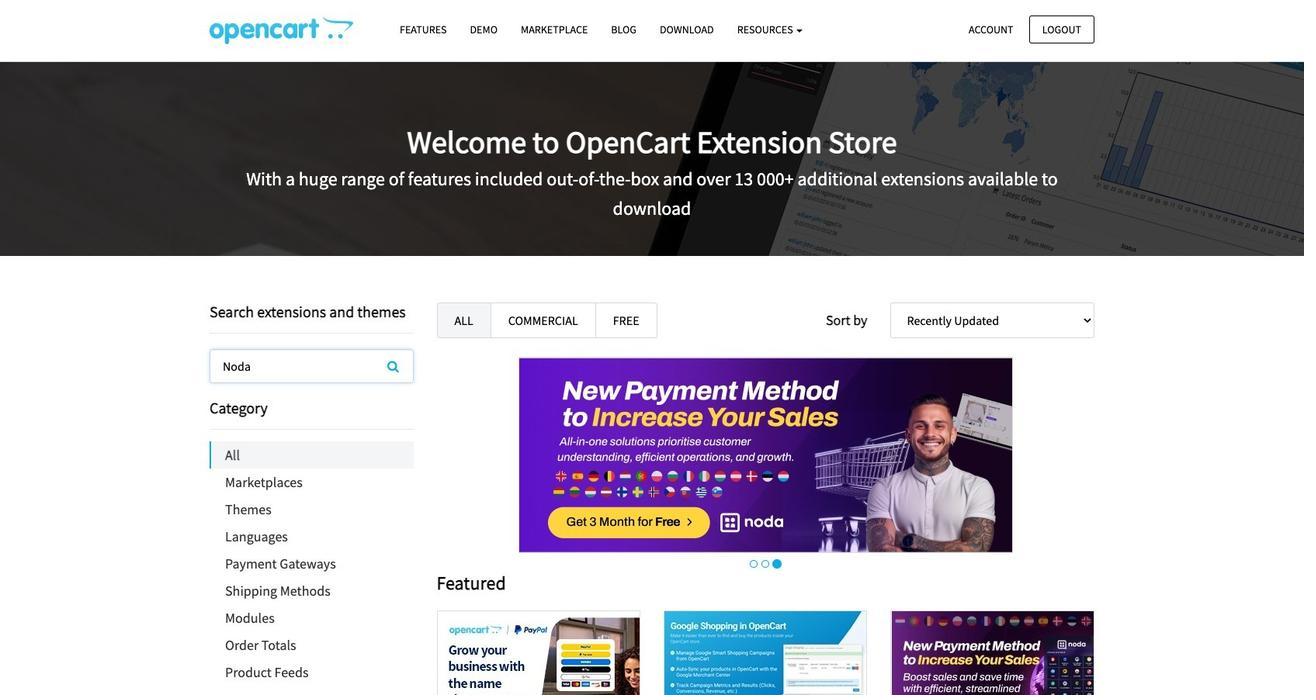 Task type: vqa. For each thing, say whether or not it's contained in the screenshot.
text field at the bottom
yes



Task type: describe. For each thing, give the bounding box(es) containing it.
google shopping for opencart image
[[665, 612, 867, 696]]

search image
[[388, 360, 399, 373]]

paypal checkout integration image
[[438, 612, 640, 696]]

noda image
[[892, 612, 1094, 696]]

node image
[[519, 357, 1013, 554]]



Task type: locate. For each thing, give the bounding box(es) containing it.
opencart extensions image
[[210, 16, 353, 44]]

None text field
[[210, 350, 413, 383]]



